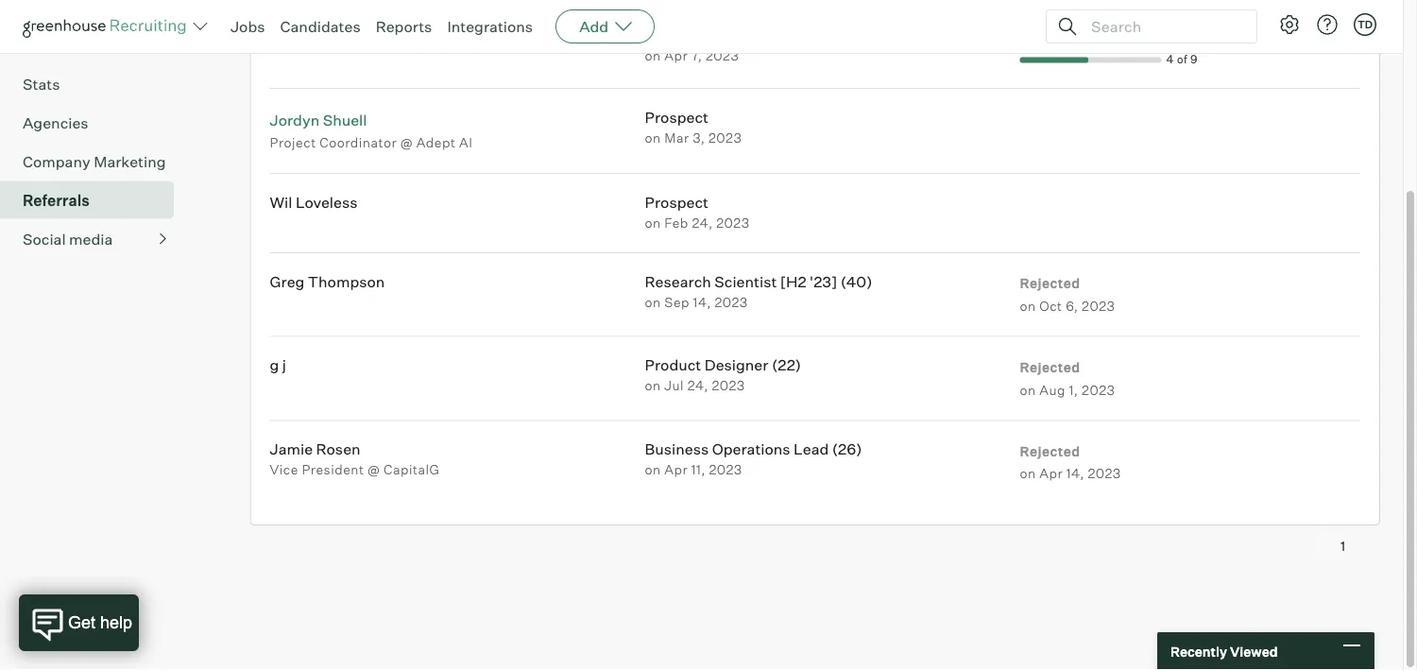 Task type: describe. For each thing, give the bounding box(es) containing it.
greg smith link
[[270, 26, 350, 49]]

6,
[[1066, 298, 1079, 314]]

candidates
[[280, 17, 361, 36]]

2023 inside research scientist [h2 '23] (40) on sep 14, 2023
[[715, 294, 748, 310]]

test
[[645, 25, 686, 44]]

add button
[[556, 9, 655, 43]]

j
[[282, 356, 286, 374]]

greg smith
[[270, 28, 350, 47]]

test (19) link
[[645, 25, 716, 44]]

jobs link
[[231, 17, 265, 36]]

adept
[[417, 134, 456, 151]]

integrations link
[[447, 17, 533, 36]]

on inside business operations lead (26) on apr 11, 2023
[[645, 461, 661, 478]]

g
[[270, 356, 279, 374]]

4
[[1167, 52, 1175, 66]]

rejected on oct 6, 2023
[[1020, 275, 1116, 314]]

rejected on apr 14, 2023
[[1020, 443, 1122, 482]]

scientist
[[715, 272, 777, 291]]

jordyn shuell link
[[270, 108, 367, 131]]

1
[[1341, 538, 1346, 554]]

product
[[645, 356, 702, 374]]

prospect on mar 3, 2023
[[645, 107, 742, 146]]

tasks link
[[23, 34, 166, 56]]

add
[[580, 17, 609, 36]]

(22)
[[772, 356, 802, 374]]

project
[[270, 134, 316, 151]]

on inside test (19) on apr 7, 2023
[[645, 47, 661, 64]]

rejected for research scientist [h2 '23] (40)
[[1020, 275, 1081, 292]]

smith
[[308, 28, 350, 47]]

referrals link
[[23, 189, 166, 211]]

thompson
[[308, 272, 385, 291]]

agencies
[[23, 113, 88, 132]]

apr inside business operations lead (26) on apr 11, 2023
[[665, 461, 688, 478]]

oct
[[1040, 298, 1063, 314]]

integrations
[[447, 17, 533, 36]]

1,
[[1070, 381, 1079, 398]]

coordinator
[[320, 134, 397, 151]]

viewed
[[1231, 643, 1279, 660]]

2023 inside product designer (22) on jul 24, 2023
[[712, 377, 746, 394]]

research scientist [h2 '23] (40) on sep 14, 2023
[[645, 272, 873, 310]]

aug
[[1040, 381, 1066, 398]]

14, inside research scientist [h2 '23] (40) on sep 14, 2023
[[693, 294, 712, 310]]

on inside rejected on oct 6, 2023
[[1020, 298, 1037, 314]]

test
[[1098, 29, 1127, 45]]

td button
[[1351, 9, 1381, 40]]

company marketing
[[23, 152, 166, 171]]

on inside research scientist [h2 '23] (40) on sep 14, 2023
[[645, 294, 661, 310]]

social media link
[[23, 228, 166, 250]]

'23]
[[810, 272, 838, 291]]

2023 inside test (19) on apr 7, 2023
[[706, 47, 739, 64]]

candidates link
[[280, 17, 361, 36]]

wil
[[270, 192, 293, 211]]

lead
[[794, 439, 829, 458]]

9
[[1191, 52, 1198, 66]]

2023 inside prospect on feb 24, 2023
[[717, 214, 750, 230]]

td button
[[1355, 13, 1377, 36]]

prospect for prospect on mar 3, 2023
[[645, 107, 709, 126]]

recently
[[1171, 643, 1228, 660]]

business operations lead (26) on apr 11, 2023
[[645, 439, 863, 478]]

(26)
[[833, 439, 863, 458]]

business
[[645, 439, 709, 458]]

(19)
[[689, 25, 716, 44]]

research
[[645, 272, 712, 291]]

jamie rosen vice president @ capitalg
[[270, 439, 440, 478]]

media
[[69, 229, 113, 248]]

td
[[1358, 18, 1374, 31]]

test (19) on apr 7, 2023
[[645, 25, 739, 64]]

company marketing link
[[23, 150, 166, 173]]

referrals
[[23, 191, 90, 210]]

capitalg
[[384, 461, 440, 478]]

take
[[1020, 29, 1052, 45]]

prospect for prospect on feb 24, 2023
[[645, 192, 709, 211]]

jul
[[665, 377, 684, 394]]

24, inside prospect on feb 24, 2023
[[692, 214, 713, 230]]

on inside the rejected on aug 1, 2023
[[1020, 381, 1037, 398]]



Task type: locate. For each thing, give the bounding box(es) containing it.
on inside product designer (22) on jul 24, 2023
[[645, 377, 661, 394]]

rejected on aug 1, 2023
[[1020, 359, 1116, 398]]

0 horizontal spatial 14,
[[693, 294, 712, 310]]

jordyn
[[270, 110, 320, 129]]

agencies link
[[23, 111, 166, 134]]

0 vertical spatial rejected
[[1020, 275, 1081, 292]]

configure image
[[1279, 13, 1302, 36]]

0 vertical spatial greg
[[270, 28, 305, 47]]

rejected up aug
[[1020, 359, 1081, 375]]

feb
[[665, 214, 689, 230]]

24,
[[692, 214, 713, 230], [688, 377, 709, 394]]

1 button
[[1321, 531, 1351, 561]]

jobs
[[231, 17, 265, 36]]

3 rejected from the top
[[1020, 443, 1081, 459]]

loveless
[[296, 192, 358, 211]]

@ for rosen
[[368, 461, 380, 478]]

@ left adept
[[401, 134, 413, 151]]

apr
[[665, 47, 688, 64], [665, 461, 688, 478], [1040, 465, 1063, 482]]

14,
[[693, 294, 712, 310], [1067, 465, 1085, 482]]

greg for greg thompson
[[270, 272, 305, 291]]

social
[[23, 229, 66, 248]]

14, inside rejected on apr 14, 2023
[[1067, 465, 1085, 482]]

3,
[[693, 129, 706, 146]]

0 vertical spatial prospect
[[645, 107, 709, 126]]

1 vertical spatial 24,
[[688, 377, 709, 394]]

home
[[1056, 29, 1095, 45]]

14, right sep
[[693, 294, 712, 310]]

rejected inside rejected on apr 14, 2023
[[1020, 443, 1081, 459]]

tasks
[[23, 36, 64, 55]]

mar
[[665, 129, 690, 146]]

apr left 7,
[[665, 47, 688, 64]]

0 vertical spatial 24,
[[692, 214, 713, 230]]

24, right feb
[[692, 214, 713, 230]]

rejected for product designer (22)
[[1020, 359, 1081, 375]]

4 of 9
[[1167, 52, 1198, 66]]

@ for shuell
[[401, 134, 413, 151]]

@ left the capitalg
[[368, 461, 380, 478]]

greg thompson
[[270, 272, 385, 291]]

14, down 1,
[[1067, 465, 1085, 482]]

1 vertical spatial greg
[[270, 272, 305, 291]]

recently viewed
[[1171, 643, 1279, 660]]

on inside prospect on mar 3, 2023
[[645, 129, 661, 146]]

1 vertical spatial prospect
[[645, 192, 709, 211]]

of
[[1178, 52, 1188, 66]]

on inside prospect on feb 24, 2023
[[645, 214, 661, 230]]

marketing
[[94, 152, 166, 171]]

operations
[[712, 439, 791, 458]]

2 prospect from the top
[[645, 192, 709, 211]]

greg left thompson
[[270, 272, 305, 291]]

2 greg from the top
[[270, 272, 305, 291]]

(40)
[[841, 272, 873, 291]]

prospect up mar on the top left
[[645, 107, 709, 126]]

@ inside jamie rosen vice president @ capitalg
[[368, 461, 380, 478]]

jamie
[[270, 439, 313, 458]]

g j
[[270, 356, 286, 374]]

rosen
[[316, 439, 361, 458]]

greenhouse recruiting image
[[23, 15, 193, 38]]

shuell
[[323, 110, 367, 129]]

Search text field
[[1087, 13, 1240, 40]]

1 vertical spatial rejected
[[1020, 359, 1081, 375]]

rejected up oct on the top of the page
[[1020, 275, 1081, 292]]

2023
[[706, 47, 739, 64], [709, 129, 742, 146], [717, 214, 750, 230], [715, 294, 748, 310], [1082, 298, 1116, 314], [712, 377, 746, 394], [1082, 381, 1116, 398], [709, 461, 743, 478], [1088, 465, 1122, 482]]

wil loveless
[[270, 192, 358, 211]]

2023 inside prospect on mar 3, 2023
[[709, 129, 742, 146]]

social media
[[23, 229, 113, 248]]

1 rejected from the top
[[1020, 275, 1081, 292]]

reports
[[376, 17, 432, 36]]

prospect inside prospect on mar 3, 2023
[[645, 107, 709, 126]]

rejected inside rejected on oct 6, 2023
[[1020, 275, 1081, 292]]

company
[[23, 152, 90, 171]]

designer
[[705, 356, 769, 374]]

apr inside rejected on apr 14, 2023
[[1040, 465, 1063, 482]]

apr down aug
[[1040, 465, 1063, 482]]

rejected inside the rejected on aug 1, 2023
[[1020, 359, 1081, 375]]

prospect
[[645, 107, 709, 126], [645, 192, 709, 211]]

sep
[[665, 294, 690, 310]]

7,
[[692, 47, 703, 64]]

prospect up feb
[[645, 192, 709, 211]]

0 vertical spatial 14,
[[693, 294, 712, 310]]

2 vertical spatial rejected
[[1020, 443, 1081, 459]]

ai
[[459, 134, 473, 151]]

11,
[[692, 461, 706, 478]]

stats link
[[23, 72, 166, 95]]

2023 inside business operations lead (26) on apr 11, 2023
[[709, 461, 743, 478]]

1 prospect from the top
[[645, 107, 709, 126]]

prospect on feb 24, 2023
[[645, 192, 750, 230]]

[h2
[[781, 272, 807, 291]]

2 rejected from the top
[[1020, 359, 1081, 375]]

prospect inside prospect on feb 24, 2023
[[645, 192, 709, 211]]

stats
[[23, 74, 60, 93]]

1 vertical spatial @
[[368, 461, 380, 478]]

rejected
[[1020, 275, 1081, 292], [1020, 359, 1081, 375], [1020, 443, 1081, 459]]

apr down business
[[665, 461, 688, 478]]

2023 inside rejected on oct 6, 2023
[[1082, 298, 1116, 314]]

take home test
[[1020, 29, 1127, 45]]

1 vertical spatial 14,
[[1067, 465, 1085, 482]]

product designer (22) on jul 24, 2023
[[645, 356, 802, 394]]

@ inside 'jordyn shuell project coordinator @ adept ai'
[[401, 134, 413, 151]]

president
[[302, 461, 364, 478]]

@
[[401, 134, 413, 151], [368, 461, 380, 478]]

rejected for business operations lead (26)
[[1020, 443, 1081, 459]]

on inside rejected on apr 14, 2023
[[1020, 465, 1037, 482]]

rejected down aug
[[1020, 443, 1081, 459]]

24, right the jul
[[688, 377, 709, 394]]

1 greg from the top
[[270, 28, 305, 47]]

24, inside product designer (22) on jul 24, 2023
[[688, 377, 709, 394]]

1 horizontal spatial 14,
[[1067, 465, 1085, 482]]

1 horizontal spatial @
[[401, 134, 413, 151]]

reports link
[[376, 17, 432, 36]]

2023 inside the rejected on aug 1, 2023
[[1082, 381, 1116, 398]]

0 horizontal spatial @
[[368, 461, 380, 478]]

greg right jobs link
[[270, 28, 305, 47]]

greg for greg smith
[[270, 28, 305, 47]]

0 vertical spatial @
[[401, 134, 413, 151]]

apr inside test (19) on apr 7, 2023
[[665, 47, 688, 64]]

jordyn shuell project coordinator @ adept ai
[[270, 110, 473, 151]]

vice
[[270, 461, 299, 478]]

2023 inside rejected on apr 14, 2023
[[1088, 465, 1122, 482]]



Task type: vqa. For each thing, say whether or not it's contained in the screenshot.
10 Years Experience
no



